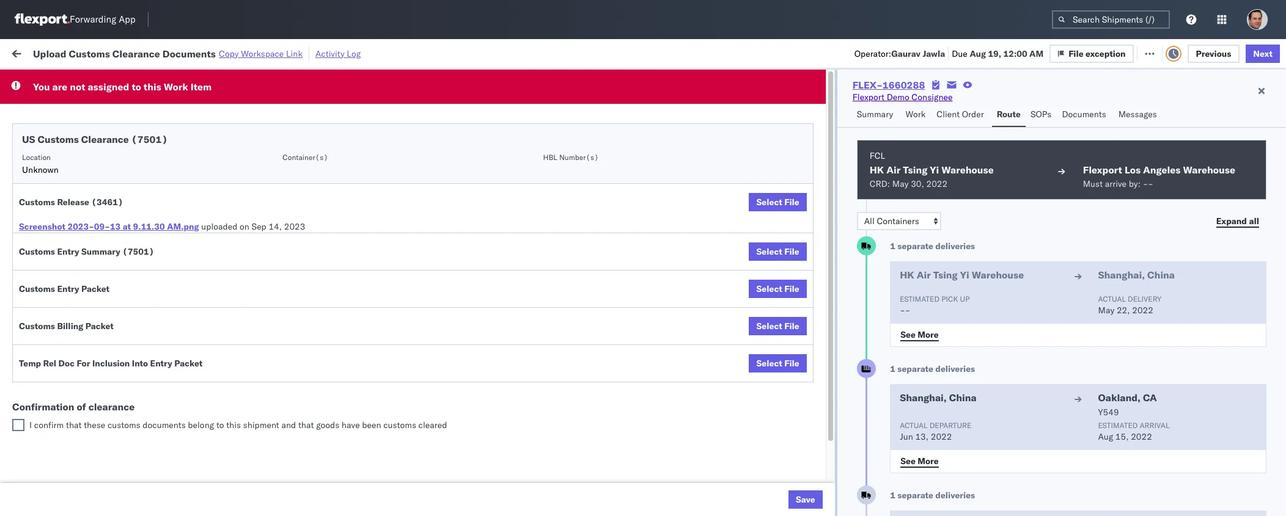 Task type: locate. For each thing, give the bounding box(es) containing it.
sops button
[[1026, 103, 1057, 127]]

1 vertical spatial clearance
[[81, 133, 129, 145]]

gvcu5265864 for schedule delivery appointment
[[872, 416, 932, 427]]

clearance up work,
[[112, 47, 160, 60]]

customs down the screenshot at the left top of page
[[19, 246, 55, 257]]

flex-
[[853, 79, 883, 91], [778, 120, 804, 131], [778, 147, 804, 158], [778, 174, 804, 185], [778, 201, 804, 212], [778, 228, 804, 239], [778, 255, 804, 266], [778, 281, 804, 292], [778, 308, 804, 319], [778, 335, 804, 346], [778, 362, 804, 373], [778, 389, 804, 400], [778, 416, 804, 427], [778, 443, 804, 454], [778, 470, 804, 481], [778, 497, 804, 508]]

pdt, for schedule pickup from los angeles, ca link corresponding to fifth schedule pickup from los angeles, ca button from the bottom of the page
[[268, 174, 287, 185]]

schedule pickup from los angeles, ca for 4th schedule pickup from los angeles, ca button from the top of the page
[[28, 281, 179, 292]]

consignee inside flexport demo consignee link
[[912, 92, 953, 103]]

2 vertical spatial 2023
[[320, 470, 341, 481]]

documents inside button
[[1062, 109, 1106, 120]]

0 vertical spatial omkar
[[1141, 174, 1167, 185]]

1 ceau7522281, hlxu6269489, hlxu8034992 from the top
[[872, 120, 1061, 131]]

actual inside actual delivery may 22, 2022
[[1098, 295, 1126, 304]]

1 vertical spatial aug
[[1098, 432, 1113, 443]]

jaehyung choi - test destination age
[[1141, 470, 1286, 481]]

schedule pickup from los angeles, ca down us customs clearance (7501)
[[28, 146, 179, 157]]

select file button for customs billing packet
[[749, 317, 807, 336]]

my work
[[12, 44, 67, 61]]

for
[[117, 75, 127, 85]]

numbers inside container numbers button
[[906, 98, 936, 108]]

pm left 14,
[[252, 228, 266, 239]]

1 horizontal spatial hk
[[900, 269, 914, 281]]

1 vertical spatial air
[[917, 269, 931, 281]]

1 see more from the top
[[901, 329, 939, 340]]

1 vertical spatial to
[[216, 420, 224, 431]]

3 2130387 from the top
[[804, 497, 841, 508]]

dec for 23,
[[283, 335, 299, 346]]

1 horizontal spatial numbers
[[1008, 98, 1038, 108]]

ca for first schedule pickup from los angeles, ca button from the bottom
[[167, 469, 179, 480]]

schedule delivery appointment button up us customs clearance (7501)
[[28, 119, 150, 132]]

client inside "client name" button
[[524, 98, 544, 108]]

upload
[[33, 47, 66, 60], [28, 254, 56, 265]]

2 see more from the top
[[901, 456, 939, 467]]

pm down deadline
[[252, 120, 266, 131]]

2 flex-2130387 from the top
[[778, 443, 841, 454]]

2 select from the top
[[756, 246, 782, 257]]

1 vertical spatial yi
[[960, 269, 969, 281]]

2 hlxu6269489, from the top
[[936, 147, 999, 158]]

0 vertical spatial hk
[[870, 164, 884, 176]]

1 vertical spatial may
[[1098, 305, 1115, 316]]

2 uetu5238478 from the top
[[937, 308, 996, 319]]

los for 4th schedule pickup from los angeles, ca button from the top of the page
[[115, 281, 129, 292]]

upload inside button
[[28, 254, 56, 265]]

0 horizontal spatial estimated
[[900, 295, 940, 304]]

from for schedule pickup from los angeles, ca link corresponding to fifth schedule pickup from los angeles, ca button from the bottom of the page
[[95, 173, 113, 184]]

4 uetu5238478 from the top
[[937, 362, 996, 373]]

pickup down these
[[66, 436, 93, 447]]

schedule pickup from los angeles, ca link for first schedule pickup from los angeles, ca button from the bottom
[[28, 469, 179, 481]]

exception
[[1094, 47, 1134, 58], [1086, 48, 1126, 59]]

from for confirm pickup from los angeles, ca link on the bottom left of the page
[[90, 335, 108, 346]]

us customs clearance (7501)
[[22, 133, 168, 145]]

1 vertical spatial deliveries
[[935, 364, 975, 375]]

pm right 8:30
[[247, 416, 260, 427]]

1
[[890, 241, 895, 252], [890, 364, 895, 375], [890, 490, 895, 501]]

1 vertical spatial jaehyung
[[1141, 470, 1177, 481]]

select file for customs entry packet
[[756, 284, 799, 295]]

0 vertical spatial gaurav jawla
[[1141, 120, 1192, 131]]

test123456
[[964, 120, 1015, 131], [964, 174, 1015, 185], [964, 201, 1015, 212], [964, 255, 1015, 266]]

pst,
[[268, 308, 286, 319], [262, 335, 281, 346], [262, 416, 281, 427], [268, 470, 286, 481]]

clearance
[[89, 401, 135, 413]]

1 schedule delivery appointment from the top
[[28, 120, 150, 131]]

0 horizontal spatial summary
[[81, 246, 120, 257]]

1 vertical spatial jan
[[288, 470, 302, 481]]

0 horizontal spatial client
[[524, 98, 544, 108]]

1 vertical spatial choi
[[1179, 470, 1197, 481]]

angeles,
[[131, 146, 165, 157], [131, 173, 165, 184], [131, 227, 165, 238], [131, 281, 165, 292], [126, 335, 160, 346], [131, 388, 165, 399], [131, 469, 165, 480]]

from down us customs clearance (7501)
[[95, 146, 113, 157]]

test
[[578, 120, 594, 131], [670, 120, 686, 131], [578, 147, 594, 158], [578, 174, 594, 185], [670, 174, 686, 185], [578, 228, 594, 239], [670, 228, 686, 239], [578, 308, 594, 319], [670, 308, 686, 319], [578, 335, 594, 346], [670, 335, 686, 346], [1207, 416, 1223, 427], [1207, 470, 1223, 481]]

1 vertical spatial jawla
[[1171, 120, 1192, 131]]

4 pdt, from the top
[[268, 228, 287, 239]]

2022 inside estimated arrival aug 15, 2022
[[1131, 432, 1152, 443]]

1 vertical spatial flexport
[[1083, 164, 1122, 176]]

1 1 separate deliveries from the top
[[890, 241, 975, 252]]

13, inside actual departure jun 13, 2022
[[915, 432, 929, 443]]

fcl for schedule pickup from los angeles, ca link corresponding to fourth schedule pickup from los angeles, ca button from the bottom
[[459, 228, 475, 239]]

5 schedule pickup from los angeles, ca from the top
[[28, 388, 179, 399]]

pdt, for schedule delivery appointment link for 11:59 pm pdt, nov 4, 2022
[[268, 120, 287, 131]]

2 vertical spatial jawla
[[1171, 201, 1192, 212]]

hk
[[870, 164, 884, 176], [900, 269, 914, 281]]

pm up sep
[[252, 174, 266, 185]]

flex-1889466 for confirm delivery
[[778, 362, 841, 373]]

2 4, from the top
[[307, 147, 315, 158]]

from up the '(3461)'
[[95, 173, 113, 184]]

work down container numbers button
[[906, 109, 926, 120]]

4 schedule pickup from los angeles, ca link from the top
[[28, 280, 179, 292]]

jan right shipment
[[283, 416, 297, 427]]

flex-2130387 up flex-1662119 at right
[[778, 443, 841, 454]]

client for client order
[[937, 109, 960, 120]]

6 ocean fcl from the top
[[432, 416, 475, 427]]

screenshot 2023-09-13 at 9.11.30 am.png uploaded on sep 14, 2023
[[19, 221, 305, 232]]

1 vertical spatial see
[[901, 456, 916, 467]]

actual up jun
[[900, 421, 928, 430]]

entry up customs billing packet
[[57, 284, 79, 295]]

angeles, inside confirm pickup from los angeles, ca link
[[126, 335, 160, 346]]

2 resize handle column header from the left
[[361, 95, 376, 517]]

schedule pickup from los angeles, ca down upload customs clearance documents button
[[28, 281, 179, 292]]

my
[[12, 44, 32, 61]]

0 vertical spatial upload
[[33, 47, 66, 60]]

flex id
[[758, 98, 781, 108]]

next button
[[1246, 44, 1280, 63]]

2 vertical spatial deliveries
[[935, 490, 975, 501]]

0 vertical spatial work
[[134, 47, 155, 58]]

cleared
[[418, 420, 447, 431]]

delivery for 11:59 pm pst, dec 13, 2022
[[66, 308, 98, 319]]

2 select file from the top
[[756, 246, 799, 257]]

client left name
[[524, 98, 544, 108]]

see more down "estimated pick up --"
[[901, 329, 939, 340]]

23, for 2022
[[301, 335, 315, 346]]

0 vertical spatial 23,
[[301, 335, 315, 346]]

from for schedule pickup from los angeles, ca link associated with 5th schedule pickup from los angeles, ca button from the top of the page
[[95, 388, 113, 399]]

2 vertical spatial 2130387
[[804, 497, 841, 508]]

maeu9408431 up --
[[964, 443, 1026, 454]]

status : ready for work, blocked, in progress
[[67, 75, 222, 85]]

2130387 for schedule pickup from rotterdam, netherlands
[[804, 443, 841, 454]]

2 1 from the top
[[890, 364, 895, 375]]

schedule delivery appointment button
[[28, 119, 150, 132], [28, 200, 150, 213], [28, 307, 150, 321], [28, 415, 150, 428]]

dec up 4:00 pm pst, dec 23, 2022
[[288, 308, 304, 319]]

pickup for 5th schedule pickup from los angeles, ca button from the top of the page
[[66, 388, 93, 399]]

uetu5238478
[[937, 281, 996, 292], [937, 308, 996, 319], [937, 335, 996, 346], [937, 362, 996, 373]]

netherlands
[[28, 448, 76, 459]]

appointment down the clearance
[[100, 415, 150, 426]]

schedule pickup from rotterdam, netherlands button
[[28, 436, 203, 461]]

1 vertical spatial 1 separate deliveries
[[890, 364, 975, 375]]

1 horizontal spatial may
[[1098, 305, 1115, 316]]

from down these
[[95, 436, 113, 447]]

1 vertical spatial on
[[240, 221, 249, 232]]

clearance inside button
[[95, 254, 134, 265]]

6 ceau7522281, from the top
[[872, 254, 934, 265]]

see for hk
[[901, 329, 916, 340]]

2 schedule delivery appointment button from the top
[[28, 200, 150, 213]]

deliveries for air
[[935, 241, 975, 252]]

angeles, for schedule pickup from los angeles, ca link corresponding to fourth schedule pickup from los angeles, ca button from the bottom
[[131, 227, 165, 238]]

0 vertical spatial on
[[300, 47, 310, 58]]

lhuu7894563, uetu5238478 up "estimated pick up --"
[[872, 281, 996, 292]]

from down schedule pickup from rotterdam, netherlands button
[[95, 469, 113, 480]]

maeu9408431 down maeu9736123
[[964, 416, 1026, 427]]

3 schedule delivery appointment from the top
[[28, 308, 150, 319]]

1 vertical spatial 23,
[[299, 416, 312, 427]]

2 omkar from the top
[[1141, 335, 1167, 346]]

1 vertical spatial see more button
[[893, 452, 946, 471]]

pm down shipment
[[252, 470, 266, 481]]

pickup up of
[[66, 388, 93, 399]]

see more button down jun
[[893, 452, 946, 471]]

2 customs from the left
[[383, 420, 416, 431]]

0 horizontal spatial work
[[134, 47, 155, 58]]

omkar savant
[[1141, 174, 1195, 185], [1141, 335, 1195, 346]]

crd:
[[870, 178, 890, 189]]

los down us customs clearance (7501)
[[115, 146, 129, 157]]

resize handle column header
[[204, 95, 219, 517], [361, 95, 376, 517], [411, 95, 426, 517], [503, 95, 518, 517], [595, 95, 610, 517], [737, 95, 752, 517], [851, 95, 865, 517], [943, 95, 958, 517], [1120, 95, 1135, 517], [1212, 95, 1227, 517], [1255, 95, 1270, 517]]

schedule pickup from los angeles, ca for fourth schedule pickup from los angeles, ca button from the bottom
[[28, 227, 179, 238]]

at
[[243, 47, 251, 58], [123, 221, 131, 232]]

may inside actual delivery may 22, 2022
[[1098, 305, 1115, 316]]

hk air tsing yi warehouse up 'up'
[[900, 269, 1024, 281]]

on right 187
[[300, 47, 310, 58]]

0 vertical spatial flex-2130387
[[778, 416, 841, 427]]

release
[[57, 197, 89, 208]]

4 nov from the top
[[289, 228, 305, 239]]

pst, left 24,
[[268, 470, 286, 481]]

0 vertical spatial see more button
[[893, 326, 946, 344]]

jan for 24,
[[288, 470, 302, 481]]

schedule pickup from rotterdam, netherlands link
[[28, 436, 203, 460]]

schedule delivery appointment button down of
[[28, 415, 150, 428]]

angeles, up 9.11.30
[[131, 173, 165, 184]]

pdt,
[[268, 120, 287, 131], [268, 147, 287, 158], [268, 174, 287, 185], [268, 228, 287, 239]]

1 separate deliveries down abcd1234560 in the right bottom of the page
[[890, 490, 975, 501]]

5 select file from the top
[[756, 358, 799, 369]]

1 horizontal spatial shanghai,
[[1098, 269, 1145, 281]]

confirmation
[[12, 401, 74, 413]]

2 omkar savant from the top
[[1141, 335, 1195, 346]]

documents down screenshot 2023-09-13 at 9.11.30 am.png uploaded on sep 14, 2023
[[136, 254, 180, 265]]

Search Work text field
[[875, 44, 1008, 62]]

1 flex-2130387 from the top
[[778, 416, 841, 427]]

shanghai, china up departure
[[900, 392, 977, 404]]

1 horizontal spatial work
[[164, 81, 188, 93]]

documents for upload customs clearance documents copy workspace link
[[162, 47, 216, 60]]

4 4, from the top
[[307, 228, 315, 239]]

2 ocean fcl from the top
[[432, 174, 475, 185]]

ocean fcl for schedule pickup from los angeles, ca link corresponding to fourth schedule pickup from los angeles, ca button from the bottom
[[432, 228, 475, 239]]

2 vertical spatial maeu9408431
[[964, 497, 1026, 508]]

1 vertical spatial estimated
[[1098, 421, 1138, 430]]

schedule pickup from los angeles, ca button down schedule pickup from rotterdam, netherlands
[[28, 469, 179, 482]]

pst, for 11:59 pm pst, jan 24, 2023
[[268, 470, 286, 481]]

1 pdt, from the top
[[268, 120, 287, 131]]

11:59 pm pdt, nov 4, 2022 for schedule pickup from los angeles, ca link corresponding to fifth schedule pickup from los angeles, ca button from the bottom of the page
[[226, 174, 338, 185]]

see up abcd1234560 in the right bottom of the page
[[901, 456, 916, 467]]

yi up 'up'
[[960, 269, 969, 281]]

pm for schedule pickup from los angeles, ca link corresponding to fifth schedule pickup from los angeles, ca button from the bottom of the page
[[252, 174, 266, 185]]

6 resize handle column header from the left
[[737, 95, 752, 517]]

1 vertical spatial abcdefg78456546
[[964, 335, 1046, 346]]

0 vertical spatial separate
[[898, 241, 933, 252]]

nov for schedule pickup from los angeles, ca link corresponding to fourth schedule pickup from los angeles, ca button from the bottom
[[289, 228, 305, 239]]

3 hlxu6269489, from the top
[[936, 174, 999, 185]]

container
[[872, 98, 904, 108]]

tsing up 30,
[[903, 164, 928, 176]]

5 resize handle column header from the left
[[595, 95, 610, 517]]

nov for schedule pickup from los angeles, ca link corresponding to fifth schedule pickup from los angeles, ca button from the bottom of the page
[[289, 174, 305, 185]]

1889466 for schedule delivery appointment
[[804, 308, 841, 319]]

3 abcdefg78456546 from the top
[[964, 362, 1046, 373]]

customs inside button
[[58, 254, 92, 265]]

may
[[892, 178, 909, 189], [1098, 305, 1115, 316]]

2 vertical spatial clearance
[[95, 254, 134, 265]]

choi for origin
[[1179, 416, 1197, 427]]

pm
[[252, 120, 266, 131], [252, 147, 266, 158], [252, 174, 266, 185], [252, 228, 266, 239], [252, 308, 266, 319], [247, 335, 260, 346], [247, 416, 260, 427], [252, 470, 266, 481]]

1 horizontal spatial summary
[[857, 109, 893, 120]]

estimated up 15,
[[1098, 421, 1138, 430]]

to right for on the left of page
[[132, 81, 141, 93]]

2 lhuu7894563, from the top
[[872, 308, 935, 319]]

1 vertical spatial omkar savant
[[1141, 335, 1195, 346]]

0 horizontal spatial vandelay
[[524, 470, 559, 481]]

1 select file button from the top
[[749, 193, 807, 212]]

on left sep
[[240, 221, 249, 232]]

pickup for sixth schedule pickup from los angeles, ca button from the bottom of the page
[[66, 146, 93, 157]]

2 vertical spatial documents
[[136, 254, 180, 265]]

maeu9408431 for schedule delivery appointment
[[964, 416, 1026, 427]]

client inside client order button
[[937, 109, 960, 120]]

0 vertical spatial abcdefg78456546
[[964, 281, 1046, 292]]

4 ocean fcl from the top
[[432, 308, 475, 319]]

flexport up must in the right top of the page
[[1083, 164, 1122, 176]]

these
[[84, 420, 105, 431]]

pm for confirm pickup from los angeles, ca link on the bottom left of the page
[[247, 335, 260, 346]]

0 vertical spatial dec
[[288, 308, 304, 319]]

dec for 13,
[[288, 308, 304, 319]]

schedule delivery appointment down of
[[28, 415, 150, 426]]

select for temp rel doc for inclusion into entry packet
[[756, 358, 782, 369]]

6 1846748 from the top
[[804, 255, 841, 266]]

3 uetu5238478 from the top
[[937, 335, 996, 346]]

4 lhuu7894563, from the top
[[872, 362, 935, 373]]

resize handle column header for workitem
[[204, 95, 219, 517]]

0 vertical spatial client
[[524, 98, 544, 108]]

4 hlxu6269489, from the top
[[936, 200, 999, 212]]

1 vertical spatial flex-2130387
[[778, 443, 841, 454]]

2 1 separate deliveries from the top
[[890, 364, 975, 375]]

deadline button
[[220, 96, 364, 108]]

actual inside actual departure jun 13, 2022
[[900, 421, 928, 430]]

2130387 down 1893174
[[804, 416, 841, 427]]

confirmation of clearance
[[12, 401, 135, 413]]

1 11:59 from the top
[[226, 120, 250, 131]]

link
[[286, 48, 303, 59]]

nov
[[289, 120, 305, 131], [289, 147, 305, 158], [289, 174, 305, 185], [289, 228, 305, 239]]

5 ceau7522281, hlxu6269489, hlxu8034992 from the top
[[872, 227, 1061, 238]]

hk up crd:
[[870, 164, 884, 176]]

see for shanghai,
[[901, 456, 916, 467]]

0 horizontal spatial yi
[[930, 164, 939, 176]]

1 vertical spatial packet
[[85, 321, 114, 332]]

2 select file button from the top
[[749, 243, 807, 261]]

air up crd:
[[886, 164, 901, 176]]

pickup
[[66, 146, 93, 157], [66, 173, 93, 184], [66, 227, 93, 238], [66, 281, 93, 292], [62, 335, 88, 346], [66, 388, 93, 399], [66, 436, 93, 447], [66, 469, 93, 480]]

ca inside confirm pickup from los angeles, ca link
[[162, 335, 174, 346]]

omkar savant down delivery at right
[[1141, 335, 1195, 346]]

schedule pickup from rotterdam, netherlands
[[28, 436, 159, 459]]

consignee inside consignee button
[[616, 98, 651, 108]]

5 select file button from the top
[[749, 355, 807, 373]]

from for 4th schedule pickup from los angeles, ca button from the top of the page schedule pickup from los angeles, ca link
[[95, 281, 113, 292]]

ca for fourth schedule pickup from los angeles, ca button from the bottom
[[167, 227, 179, 238]]

schedule pickup from los angeles, ca link down schedule pickup from rotterdam, netherlands
[[28, 469, 179, 481]]

4 schedule from the top
[[28, 200, 64, 211]]

1 horizontal spatial this
[[226, 420, 241, 431]]

1 vertical spatial savant
[[1169, 335, 1195, 346]]

0 vertical spatial 2130387
[[804, 416, 841, 427]]

upload for upload customs clearance documents copy workspace link
[[33, 47, 66, 60]]

estimated inside "estimated pick up --"
[[900, 295, 940, 304]]

see more button down "estimated pick up --"
[[893, 326, 946, 344]]

estimated left pick
[[900, 295, 940, 304]]

1 horizontal spatial consignee
[[912, 92, 953, 103]]

pickup up release at the left of the page
[[66, 173, 93, 184]]

pst, down "11:59 pm pst, dec 13, 2022"
[[262, 335, 281, 346]]

11:59
[[226, 120, 250, 131], [226, 147, 250, 158], [226, 174, 250, 185], [226, 228, 250, 239], [226, 308, 250, 319], [226, 470, 250, 481]]

customs entry packet
[[19, 284, 110, 295]]

assigned
[[88, 81, 129, 93]]

that down confirmation of clearance in the left bottom of the page
[[66, 420, 82, 431]]

fcl for schedule delivery appointment link related to 8:30 pm pst, jan 23, 2023
[[459, 416, 475, 427]]

2 vertical spatial flex-2130387
[[778, 497, 841, 508]]

1 horizontal spatial estimated
[[1098, 421, 1138, 430]]

ca for fifth schedule pickup from los angeles, ca button from the bottom of the page
[[167, 173, 179, 184]]

1 vertical spatial more
[[918, 456, 939, 467]]

los down schedule pickup from rotterdam, netherlands button
[[115, 469, 129, 480]]

entry down 2023-
[[57, 246, 79, 257]]

0 vertical spatial to
[[132, 81, 141, 93]]

1 gaurav jawla from the top
[[1141, 120, 1192, 131]]

0 vertical spatial 1
[[890, 241, 895, 252]]

1 see from the top
[[901, 329, 916, 340]]

jan
[[283, 416, 297, 427], [288, 470, 302, 481]]

0 horizontal spatial that
[[66, 420, 82, 431]]

0 vertical spatial this
[[144, 81, 161, 93]]

1 flex-1889466 from the top
[[778, 281, 841, 292]]

lhuu7894563, uetu5238478 for confirm pickup from los angeles, ca
[[872, 335, 996, 346]]

client name button
[[518, 96, 598, 108]]

uetu5238478 for schedule delivery appointment
[[937, 308, 996, 319]]

(7501) down "workitem" button
[[131, 133, 168, 145]]

blocked,
[[150, 75, 181, 85]]

summary down container
[[857, 109, 893, 120]]

work left item
[[164, 81, 188, 93]]

4 schedule pickup from los angeles, ca from the top
[[28, 281, 179, 292]]

2 appointment from the top
[[100, 200, 150, 211]]

schedule pickup from los angeles, ca link for 4th schedule pickup from los angeles, ca button from the top of the page
[[28, 280, 179, 292]]

vandelay west
[[616, 470, 673, 481]]

packet right into
[[174, 358, 202, 369]]

1 separate from the top
[[898, 241, 933, 252]]

angeles, for schedule pickup from los angeles, ca link related to first schedule pickup from los angeles, ca button from the bottom
[[131, 469, 165, 480]]

5 schedule from the top
[[28, 227, 64, 238]]

2130387 for schedule delivery appointment
[[804, 416, 841, 427]]

3 4, from the top
[[307, 174, 315, 185]]

2 separate from the top
[[898, 364, 933, 375]]

hk up "estimated pick up --"
[[900, 269, 914, 281]]

consignee
[[912, 92, 953, 103], [616, 98, 651, 108]]

2023 right 24,
[[320, 470, 341, 481]]

1 vertical spatial actual
[[900, 421, 928, 430]]

0 vertical spatial confirm
[[28, 335, 59, 346]]

1 vertical spatial 2130387
[[804, 443, 841, 454]]

container numbers button
[[865, 96, 945, 108]]

3 select from the top
[[756, 284, 782, 295]]

2 schedule pickup from los angeles, ca link from the top
[[28, 173, 179, 185]]

estimated inside estimated arrival aug 15, 2022
[[1098, 421, 1138, 430]]

flex-2130387 button
[[758, 413, 844, 430], [758, 413, 844, 430], [758, 440, 844, 457], [758, 440, 844, 457], [758, 494, 844, 511], [758, 494, 844, 511]]

0 vertical spatial estimated
[[900, 295, 940, 304]]

select file for temp rel doc for inclusion into entry packet
[[756, 358, 799, 369]]

23, right and
[[299, 416, 312, 427]]

delivery
[[1128, 295, 1162, 304]]

0 horizontal spatial may
[[892, 178, 909, 189]]

oakland,
[[1098, 392, 1141, 404]]

deadline
[[226, 98, 256, 108]]

3 ocean fcl from the top
[[432, 228, 475, 239]]

hbl
[[543, 153, 557, 162]]

0 vertical spatial documents
[[162, 47, 216, 60]]

shipment
[[243, 420, 279, 431]]

by: right arrive
[[1129, 178, 1141, 189]]

23,
[[301, 335, 315, 346], [299, 416, 312, 427]]

mbl/mawb numbers button
[[958, 96, 1123, 108]]

1 schedule delivery appointment link from the top
[[28, 119, 150, 131]]

1846748
[[804, 120, 841, 131], [804, 147, 841, 158], [804, 174, 841, 185], [804, 201, 841, 212], [804, 228, 841, 239], [804, 255, 841, 266]]

track
[[312, 47, 331, 58]]

schedule pickup from los angeles, ca link up the '(3461)'
[[28, 173, 179, 185]]

1 vertical spatial shanghai, china
[[900, 392, 977, 404]]

13, up 4:00 pm pst, dec 23, 2022
[[307, 308, 320, 319]]

pickup down "customs entry summary (7501)"
[[66, 281, 93, 292]]

1 vertical spatial this
[[226, 420, 241, 431]]

0 vertical spatial shanghai,
[[1098, 269, 1145, 281]]

2 lhuu7894563, uetu5238478 from the top
[[872, 308, 996, 319]]

deliveries up maeu9736123
[[935, 364, 975, 375]]

ready
[[94, 75, 116, 85]]

aug left 19,
[[970, 48, 986, 59]]

pickup for 4th schedule pickup from los angeles, ca button from the top of the page
[[66, 281, 93, 292]]

workitem
[[13, 98, 45, 108]]

ceau7522281,
[[872, 120, 934, 131], [872, 147, 934, 158], [872, 174, 934, 185], [872, 200, 934, 212], [872, 227, 934, 238], [872, 254, 934, 265]]

documents right sops button
[[1062, 109, 1106, 120]]

5 schedule pickup from los angeles, ca link from the top
[[28, 388, 179, 400]]

0 vertical spatial maeu9408431
[[964, 416, 1026, 427]]

appointment up 13 on the left of page
[[100, 200, 150, 211]]

schedule delivery appointment button up billing
[[28, 307, 150, 321]]

see more for hk
[[901, 329, 939, 340]]

schedule delivery appointment up billing
[[28, 308, 150, 319]]

2 vertical spatial separate
[[898, 490, 933, 501]]

4:00
[[226, 335, 245, 346]]

client order
[[937, 109, 984, 120]]

los up the '(3461)'
[[115, 173, 129, 184]]

4 schedule delivery appointment link from the top
[[28, 415, 150, 427]]

hbl number(s)
[[543, 153, 599, 162]]

1 horizontal spatial 13,
[[915, 432, 929, 443]]

(7501) for us customs clearance (7501)
[[131, 133, 168, 145]]

work,
[[129, 75, 149, 85]]

1 horizontal spatial yi
[[960, 269, 969, 281]]

ca for confirm pickup from los angeles, ca button
[[162, 335, 174, 346]]

1 horizontal spatial china
[[1147, 269, 1175, 281]]

deliveries down --
[[935, 490, 975, 501]]

4, for schedule pickup from los angeles, ca link corresponding to fifth schedule pickup from los angeles, ca button from the bottom of the page
[[307, 174, 315, 185]]

appointment
[[100, 120, 150, 131], [100, 200, 150, 211], [100, 308, 150, 319], [100, 415, 150, 426]]

from inside schedule pickup from rotterdam, netherlands
[[95, 436, 113, 447]]

see more button for hk
[[893, 326, 946, 344]]

0 vertical spatial 13,
[[307, 308, 320, 319]]

1 vertical spatial maeu9408431
[[964, 443, 1026, 454]]

3 hlxu8034992 from the top
[[1001, 174, 1061, 185]]

gaurav down the messages
[[1141, 120, 1168, 131]]

aug
[[970, 48, 986, 59], [1098, 432, 1113, 443]]

client name
[[524, 98, 565, 108]]

packet for customs entry packet
[[81, 284, 110, 295]]

4 select file from the top
[[756, 321, 799, 332]]

None checkbox
[[12, 419, 24, 432]]

30,
[[911, 178, 924, 189]]

1 select file from the top
[[756, 197, 799, 208]]

0 vertical spatial at
[[243, 47, 251, 58]]

shanghai, china up delivery at right
[[1098, 269, 1175, 281]]

1 1 from the top
[[890, 241, 895, 252]]

1 schedule pickup from los angeles, ca from the top
[[28, 146, 179, 157]]

pickup inside schedule pickup from rotterdam, netherlands
[[66, 436, 93, 447]]

abcd1234560
[[872, 469, 932, 480]]

documents up in
[[162, 47, 216, 60]]

0 horizontal spatial flexport
[[853, 92, 885, 103]]

9 resize handle column header from the left
[[1120, 95, 1135, 517]]

pickup up "customs entry summary (7501)"
[[66, 227, 93, 238]]

shanghai, up actual departure jun 13, 2022
[[900, 392, 947, 404]]

3 pdt, from the top
[[268, 174, 287, 185]]

id
[[774, 98, 781, 108]]

documents inside button
[[136, 254, 180, 265]]

uetu5238478 for confirm pickup from los angeles, ca
[[937, 335, 996, 346]]

(7501)
[[131, 133, 168, 145], [122, 246, 154, 257]]

work inside work button
[[906, 109, 926, 120]]

schedule pickup from los angeles, ca link for 5th schedule pickup from los angeles, ca button from the top of the page
[[28, 388, 179, 400]]

that right and
[[298, 420, 314, 431]]

2023 for 23,
[[314, 416, 335, 427]]

8 schedule from the top
[[28, 388, 64, 399]]

2 numbers from the left
[[1008, 98, 1038, 108]]

see more for shanghai,
[[901, 456, 939, 467]]

tsing up pick
[[933, 269, 958, 281]]

angeles, down us customs clearance (7501)
[[131, 146, 165, 157]]

4 select from the top
[[756, 321, 782, 332]]

0 horizontal spatial numbers
[[906, 98, 936, 108]]

schedule delivery appointment up us customs clearance (7501)
[[28, 120, 150, 131]]

11:59 for schedule delivery appointment link for 11:59 pm pst, dec 13, 2022
[[226, 308, 250, 319]]

schedule pickup from los angeles, ca for first schedule pickup from los angeles, ca button from the bottom
[[28, 469, 179, 480]]

air up "estimated pick up --"
[[917, 269, 931, 281]]

abcdefg78456546 for confirm delivery
[[964, 362, 1046, 373]]

0 vertical spatial gaurav
[[891, 48, 921, 59]]

4 flex-1889466 from the top
[[778, 362, 841, 373]]

see down "estimated pick up --"
[[901, 329, 916, 340]]

3 maeu9408431 from the top
[[964, 497, 1026, 508]]

1660288
[[883, 79, 925, 91]]

savant for test123456
[[1169, 174, 1195, 185]]

schedule delivery appointment button up 2023-
[[28, 200, 150, 213]]

11:59 for schedule pickup from los angeles, ca link related to first schedule pickup from los angeles, ca button from the bottom
[[226, 470, 250, 481]]

flex-2130387
[[778, 416, 841, 427], [778, 443, 841, 454], [778, 497, 841, 508]]

3 select file button from the top
[[749, 280, 807, 298]]

0 horizontal spatial tsing
[[903, 164, 928, 176]]

save button
[[788, 491, 823, 509]]

3 select file from the top
[[756, 284, 799, 295]]

gvcu5265864 up jun
[[872, 416, 932, 427]]

3 lhuu7894563, uetu5238478 from the top
[[872, 335, 996, 346]]

ocean fcl for schedule delivery appointment link related to 8:30 pm pst, jan 23, 2023
[[432, 416, 475, 427]]

los down upload customs clearance documents button
[[115, 281, 129, 292]]

container numbers
[[872, 98, 936, 108]]

entry
[[57, 246, 79, 257], [57, 284, 79, 295], [150, 358, 172, 369]]

6 schedule pickup from los angeles, ca from the top
[[28, 469, 179, 480]]

12:00
[[1003, 48, 1027, 59]]

los up the clearance
[[115, 388, 129, 399]]

numbers inside "mbl/mawb numbers" button
[[1008, 98, 1038, 108]]

lhuu7894563, uetu5238478 for schedule delivery appointment
[[872, 308, 996, 319]]

from right 2023-
[[95, 227, 113, 238]]

1 vertical spatial documents
[[1062, 109, 1106, 120]]

maeu9408431 down --
[[964, 497, 1026, 508]]

2 savant from the top
[[1169, 335, 1195, 346]]

lhuu7894563, uetu5238478 up msdu7304509
[[872, 362, 996, 373]]

0 vertical spatial summary
[[857, 109, 893, 120]]

1 11:59 pm pdt, nov 4, 2022 from the top
[[226, 120, 338, 131]]

13
[[110, 221, 121, 232]]



Task type: describe. For each thing, give the bounding box(es) containing it.
inclusion
[[92, 358, 130, 369]]

schedule pickup from los angeles, ca for fifth schedule pickup from los angeles, ca button from the bottom of the page
[[28, 173, 179, 184]]

fcl for schedule pickup from los angeles, ca link related to first schedule pickup from los angeles, ca button from the bottom
[[459, 470, 475, 481]]

6 hlxu6269489, from the top
[[936, 254, 999, 265]]

1 vertical spatial by:
[[1129, 178, 1141, 189]]

filtered by:
[[12, 75, 56, 86]]

destination
[[1225, 470, 1270, 481]]

3 schedule pickup from los angeles, ca button from the top
[[28, 226, 179, 240]]

container(s)
[[283, 153, 328, 162]]

schedule delivery appointment link for 11:59 pm pst, dec 13, 2022
[[28, 307, 150, 319]]

1 vertical spatial shanghai,
[[900, 392, 947, 404]]

los for sixth schedule pickup from los angeles, ca button from the bottom of the page
[[115, 146, 129, 157]]

schedule delivery appointment for 11:59 pm pst, dec 13, 2022
[[28, 308, 150, 319]]

doc
[[58, 358, 75, 369]]

schedule delivery appointment button for 11:59 pm pst, dec 13, 2022
[[28, 307, 150, 321]]

1 separate deliveries for air
[[890, 241, 975, 252]]

file for customs entry summary (7501)
[[784, 246, 799, 257]]

2 schedule delivery appointment link from the top
[[28, 200, 150, 212]]

1 horizontal spatial at
[[243, 47, 251, 58]]

confirm delivery link
[[28, 361, 93, 373]]

schedule pickup from los angeles, ca for 5th schedule pickup from los angeles, ca button from the top of the page
[[28, 388, 179, 399]]

clearance for upload customs clearance documents copy workspace link
[[112, 47, 160, 60]]

sops
[[1031, 109, 1052, 120]]

0 horizontal spatial to
[[132, 81, 141, 93]]

3 ceau7522281, hlxu6269489, hlxu8034992 from the top
[[872, 174, 1061, 185]]

from for schedule pickup from rotterdam, netherlands 'link'
[[95, 436, 113, 447]]

agent
[[1251, 416, 1274, 427]]

0 horizontal spatial aug
[[970, 48, 986, 59]]

billing
[[57, 321, 83, 332]]

1889466 for confirm delivery
[[804, 362, 841, 373]]

6 ceau7522281, hlxu6269489, hlxu8034992 from the top
[[872, 254, 1061, 265]]

los up must arrive by: --
[[1125, 164, 1141, 176]]

187 on track
[[282, 47, 331, 58]]

ca for 4th schedule pickup from los angeles, ca button from the top of the page
[[167, 281, 179, 292]]

flex id button
[[752, 96, 853, 108]]

4 ceau7522281, hlxu6269489, hlxu8034992 from the top
[[872, 200, 1061, 212]]

4 1846748 from the top
[[804, 201, 841, 212]]

deliveries for china
[[935, 364, 975, 375]]

2 schedule from the top
[[28, 146, 64, 157]]

1 horizontal spatial air
[[917, 269, 931, 281]]

0 vertical spatial jawla
[[923, 48, 945, 59]]

batch action button
[[1198, 44, 1278, 62]]

previous button
[[1187, 44, 1240, 63]]

progress
[[192, 75, 222, 85]]

import work button
[[99, 39, 160, 67]]

customs up :
[[69, 47, 110, 60]]

1 uetu5238478 from the top
[[937, 281, 996, 292]]

select for customs release (3461)
[[756, 197, 782, 208]]

3 separate from the top
[[898, 490, 933, 501]]

batch action
[[1217, 47, 1270, 58]]

y549
[[1098, 407, 1119, 418]]

5 flex-1846748 from the top
[[778, 228, 841, 239]]

must arrive by: --
[[1083, 178, 1153, 189]]

workspace
[[241, 48, 284, 59]]

778 at risk
[[225, 47, 268, 58]]

1 vertical spatial gaurav
[[1141, 120, 1168, 131]]

4 flex-1846748 from the top
[[778, 201, 841, 212]]

screenshot 2023-09-13 at 9.11.30 am.png link
[[19, 221, 199, 233]]

2023 for 24,
[[320, 470, 341, 481]]

7 schedule from the top
[[28, 308, 64, 319]]

activity log
[[315, 48, 361, 59]]

1 schedule from the top
[[28, 120, 64, 131]]

upload customs clearance documents link
[[28, 253, 180, 266]]

jaehyung choi - test origin agent
[[1141, 416, 1274, 427]]

2 test123456 from the top
[[964, 174, 1015, 185]]

3 test123456 from the top
[[964, 201, 1015, 212]]

pm for schedule delivery appointment link for 11:59 pm pst, dec 13, 2022
[[252, 308, 266, 319]]

1 ceau7522281, from the top
[[872, 120, 934, 131]]

pst, for 4:00 pm pst, dec 23, 2022
[[262, 335, 281, 346]]

3 resize handle column header from the left
[[411, 95, 426, 517]]

goods
[[316, 420, 339, 431]]

select file button for temp rel doc for inclusion into entry packet
[[749, 355, 807, 373]]

0 vertical spatial 2023
[[284, 221, 305, 232]]

work inside import work button
[[134, 47, 155, 58]]

3 1 separate deliveries from the top
[[890, 490, 975, 501]]

0 horizontal spatial by:
[[44, 75, 56, 86]]

ocean fcl for schedule pickup from los angeles, ca link related to first schedule pickup from los angeles, ca button from the bottom
[[432, 470, 475, 481]]

8:30 pm pst, jan 23, 2023
[[226, 416, 335, 427]]

5 hlxu8034992 from the top
[[1001, 227, 1061, 238]]

fcl for schedule delivery appointment link for 11:59 pm pdt, nov 4, 2022
[[459, 120, 475, 131]]

(0)
[[199, 47, 215, 58]]

4 schedule pickup from los angeles, ca button from the top
[[28, 280, 179, 294]]

uetu5238478 for confirm delivery
[[937, 362, 996, 373]]

action
[[1243, 47, 1270, 58]]

jaehyung for jaehyung choi - test destination age
[[1141, 470, 1177, 481]]

4 hlxu8034992 from the top
[[1001, 200, 1061, 212]]

Search Shipments (/) text field
[[1052, 10, 1170, 29]]

actual for jun
[[900, 421, 928, 430]]

1 for shanghai, china
[[890, 364, 895, 375]]

into
[[132, 358, 148, 369]]

resize handle column header for client name
[[595, 95, 610, 517]]

origin
[[1225, 416, 1249, 427]]

you
[[33, 81, 50, 93]]

from for schedule pickup from los angeles, ca link corresponding to fourth schedule pickup from los angeles, ca button from the bottom
[[95, 227, 113, 238]]

more for air
[[918, 329, 939, 340]]

2 11:59 from the top
[[226, 147, 250, 158]]

see more button for shanghai,
[[893, 452, 946, 471]]

delivery inside confirm delivery link
[[62, 362, 93, 373]]

appointment for 11:59 pm pst, dec 13, 2022
[[100, 308, 150, 319]]

arrival
[[1140, 421, 1170, 430]]

fcl for schedule pickup from los angeles, ca link corresponding to fifth schedule pickup from los angeles, ca button from the bottom of the page
[[459, 174, 475, 185]]

ocean fcl for schedule delivery appointment link for 11:59 pm pst, dec 13, 2022
[[432, 308, 475, 319]]

select file button for customs entry summary (7501)
[[749, 243, 807, 261]]

11:59 for schedule delivery appointment link for 11:59 pm pdt, nov 4, 2022
[[226, 120, 250, 131]]

route
[[997, 109, 1021, 120]]

6 schedule from the top
[[28, 281, 64, 292]]

pdt, for schedule pickup from los angeles, ca link corresponding to fourth schedule pickup from los angeles, ca button from the bottom
[[268, 228, 287, 239]]

2 that from the left
[[298, 420, 314, 431]]

2 nov from the top
[[289, 147, 305, 158]]

ocean fcl for schedule pickup from los angeles, ca link corresponding to fifth schedule pickup from los angeles, ca button from the bottom of the page
[[432, 174, 475, 185]]

aug inside estimated arrival aug 15, 2022
[[1098, 432, 1113, 443]]

2 pdt, from the top
[[268, 147, 287, 158]]

9 schedule from the top
[[28, 415, 64, 426]]

client order button
[[932, 103, 992, 127]]

3 flex-1846748 from the top
[[778, 174, 841, 185]]

flex-1660288 link
[[853, 79, 925, 91]]

numbers for mbl/mawb numbers
[[1008, 98, 1038, 108]]

2 ceau7522281, hlxu6269489, hlxu8034992 from the top
[[872, 147, 1061, 158]]

expand all button
[[1209, 212, 1267, 230]]

temp
[[19, 358, 41, 369]]

0 horizontal spatial shanghai, china
[[900, 392, 977, 404]]

resize handle column header for mode
[[503, 95, 518, 517]]

confirm for confirm delivery
[[28, 362, 59, 373]]

1 1889466 from the top
[[804, 281, 841, 292]]

work
[[35, 44, 67, 61]]

resize handle column header for consignee
[[737, 95, 752, 517]]

next
[[1253, 48, 1273, 59]]

2022 inside actual departure jun 13, 2022
[[931, 432, 952, 443]]

arrive
[[1105, 178, 1127, 189]]

upload customs clearance documents
[[28, 254, 180, 265]]

schedule inside schedule pickup from rotterdam, netherlands
[[28, 436, 64, 447]]

expand
[[1216, 215, 1247, 226]]

4 test123456 from the top
[[964, 255, 1015, 266]]

0 horizontal spatial this
[[144, 81, 161, 93]]

ca inside oakland, ca y549
[[1143, 392, 1157, 404]]

1 vertical spatial work
[[164, 81, 188, 93]]

pick
[[941, 295, 958, 304]]

angeles, for schedule pickup from los angeles, ca link associated with 5th schedule pickup from los angeles, ca button from the top of the page
[[131, 388, 165, 399]]

nov for schedule delivery appointment link for 11:59 pm pdt, nov 4, 2022
[[289, 120, 305, 131]]

3 deliveries from the top
[[935, 490, 975, 501]]

forwarding
[[70, 14, 116, 25]]

0 vertical spatial china
[[1147, 269, 1175, 281]]

omkar for test123456
[[1141, 174, 1167, 185]]

number(s)
[[559, 153, 599, 162]]

1662119
[[804, 470, 841, 481]]

2 schedule delivery appointment from the top
[[28, 200, 150, 211]]

confirm delivery button
[[28, 361, 93, 374]]

schedule pickup from los angeles, ca link for fifth schedule pickup from los angeles, ca button from the bottom of the page
[[28, 173, 179, 185]]

operator
[[1141, 98, 1170, 108]]

appointment for 11:59 pm pdt, nov 4, 2022
[[100, 120, 150, 131]]

customs up customs billing packet
[[19, 284, 55, 295]]

1 that from the left
[[66, 420, 82, 431]]

message (0)
[[165, 47, 215, 58]]

11:59 for schedule pickup from los angeles, ca link corresponding to fifth schedule pickup from los angeles, ca button from the bottom of the page
[[226, 174, 250, 185]]

lhuu7894563, for confirm pickup from los angeles, ca
[[872, 335, 935, 346]]

4, for schedule delivery appointment link for 11:59 pm pdt, nov 4, 2022
[[307, 120, 315, 131]]

client for client name
[[524, 98, 544, 108]]

:
[[88, 75, 91, 85]]

rotterdam,
[[115, 436, 159, 447]]

flex-1893174
[[778, 389, 841, 400]]

and
[[281, 420, 296, 431]]

mode button
[[426, 96, 506, 108]]

2022 inside actual delivery may 22, 2022
[[1132, 305, 1153, 316]]

vandelay for vandelay
[[524, 470, 559, 481]]

2 11:59 pm pdt, nov 4, 2022 from the top
[[226, 147, 338, 158]]

order
[[962, 109, 984, 120]]

1 test123456 from the top
[[964, 120, 1015, 131]]

customs up location
[[38, 133, 79, 145]]

10 resize handle column header from the left
[[1212, 95, 1227, 517]]

0 vertical spatial yi
[[930, 164, 939, 176]]

log
[[347, 48, 361, 59]]

3 schedule from the top
[[28, 173, 64, 184]]

select file button for customs entry packet
[[749, 280, 807, 298]]

forwarding app
[[70, 14, 135, 25]]

filtered
[[12, 75, 42, 86]]

us
[[22, 133, 35, 145]]

1 horizontal spatial shanghai, china
[[1098, 269, 1175, 281]]

resize handle column header for deadline
[[361, 95, 376, 517]]

1 flex-1846748 from the top
[[778, 120, 841, 131]]

3 1 from the top
[[890, 490, 895, 501]]

0 horizontal spatial china
[[949, 392, 977, 404]]

4 ceau7522281, from the top
[[872, 200, 934, 212]]

11 schedule from the top
[[28, 469, 64, 480]]

2 vertical spatial packet
[[174, 358, 202, 369]]

flexport. image
[[15, 13, 70, 26]]

0 vertical spatial hk air tsing yi warehouse
[[870, 164, 994, 176]]

11:59 pm pst, jan 24, 2023
[[226, 470, 341, 481]]

2 1846748 from the top
[[804, 147, 841, 158]]

1 vertical spatial hk air tsing yi warehouse
[[900, 269, 1024, 281]]

1 hlxu6269489, from the top
[[936, 120, 999, 131]]

flex-1889466 for schedule delivery appointment
[[778, 308, 841, 319]]

file for temp rel doc for inclusion into entry packet
[[784, 358, 799, 369]]

1893174
[[804, 389, 841, 400]]

1 customs from the left
[[108, 420, 140, 431]]

ocean fcl for confirm pickup from los angeles, ca link on the bottom left of the page
[[432, 335, 475, 346]]

5 1846748 from the top
[[804, 228, 841, 239]]

pm left container(s)
[[252, 147, 266, 158]]

2 hlxu8034992 from the top
[[1001, 147, 1061, 158]]

5 ceau7522281, from the top
[[872, 227, 934, 238]]

lhuu7894563, uetu5238478 for confirm delivery
[[872, 362, 996, 373]]

name
[[546, 98, 565, 108]]

more for china
[[918, 456, 939, 467]]

3 flex-2130387 from the top
[[778, 497, 841, 508]]

flexport for flexport los angeles warehouse
[[1083, 164, 1122, 176]]

4:00 pm pst, dec 23, 2022
[[226, 335, 338, 346]]

summary inside button
[[857, 109, 893, 120]]

1 horizontal spatial to
[[216, 420, 224, 431]]

11 resize handle column header from the left
[[1255, 95, 1270, 517]]

2 gaurav jawla from the top
[[1141, 201, 1192, 212]]

0 horizontal spatial at
[[123, 221, 131, 232]]

(7501) for customs entry summary (7501)
[[122, 246, 154, 257]]

19,
[[988, 48, 1001, 59]]

customs up the screenshot at the left top of page
[[19, 197, 55, 208]]

1 vertical spatial tsing
[[933, 269, 958, 281]]

2 vertical spatial entry
[[150, 358, 172, 369]]

1 schedule pickup from los angeles, ca button from the top
[[28, 146, 179, 159]]

0 horizontal spatial on
[[240, 221, 249, 232]]

angeles, for confirm pickup from los angeles, ca link on the bottom left of the page
[[126, 335, 160, 346]]

status
[[67, 75, 88, 85]]

previous
[[1196, 48, 1231, 59]]

documents for upload customs clearance documents
[[136, 254, 180, 265]]

6 flex-1846748 from the top
[[778, 255, 841, 266]]

upload customs clearance documents button
[[28, 253, 180, 267]]

2 schedule pickup from los angeles, ca button from the top
[[28, 173, 179, 186]]

los for confirm pickup from los angeles, ca button
[[110, 335, 124, 346]]

3 ceau7522281, from the top
[[872, 174, 934, 185]]

confirm delivery
[[28, 362, 93, 373]]

lhuu7894563, for confirm delivery
[[872, 362, 935, 373]]

6 hlxu8034992 from the top
[[1001, 254, 1061, 265]]

3 1846748 from the top
[[804, 174, 841, 185]]

due aug 19, 12:00 am
[[952, 48, 1044, 59]]

schedule delivery appointment button for 8:30 pm pst, jan 23, 2023
[[28, 415, 150, 428]]

1 lhuu7894563, from the top
[[872, 281, 935, 292]]

omkar savant for test123456
[[1141, 174, 1195, 185]]

activity
[[315, 48, 345, 59]]

1 abcdefg78456546 from the top
[[964, 281, 1046, 292]]

0 vertical spatial may
[[892, 178, 909, 189]]

3 gvcu5265864 from the top
[[872, 496, 932, 507]]

select file for customs billing packet
[[756, 321, 799, 332]]

consignee button
[[610, 96, 740, 108]]

187
[[282, 47, 298, 58]]

5 hlxu6269489, from the top
[[936, 227, 999, 238]]

from for schedule pickup from los angeles, ca link related to first schedule pickup from los angeles, ca button from the bottom
[[95, 469, 113, 480]]

schedule pickup from los angeles, ca link for fourth schedule pickup from los angeles, ca button from the bottom
[[28, 226, 179, 239]]

vandelay for vandelay west
[[616, 470, 652, 481]]

from for schedule pickup from los angeles, ca link for sixth schedule pickup from los angeles, ca button from the bottom of the page
[[95, 146, 113, 157]]

messages
[[1118, 109, 1157, 120]]

up
[[960, 295, 970, 304]]

flex-2130387 for schedule delivery appointment
[[778, 416, 841, 427]]

copy
[[219, 48, 239, 59]]

all
[[1249, 215, 1259, 226]]

select for customs entry summary (7501)
[[756, 246, 782, 257]]

11:59 for schedule pickup from los angeles, ca link corresponding to fourth schedule pickup from los angeles, ca button from the bottom
[[226, 228, 250, 239]]

you are not assigned to this work item
[[33, 81, 212, 93]]

app
[[119, 14, 135, 25]]

choi for destination
[[1179, 470, 1197, 481]]

customs left billing
[[19, 321, 55, 332]]

activity log button
[[315, 46, 361, 61]]

route button
[[992, 103, 1026, 127]]

are
[[52, 81, 67, 93]]

1 vertical spatial hk
[[900, 269, 914, 281]]

2 ceau7522281, from the top
[[872, 147, 934, 158]]

jan for 23,
[[283, 416, 297, 427]]

1 1846748 from the top
[[804, 120, 841, 131]]

2 vertical spatial gaurav
[[1141, 201, 1168, 212]]

15,
[[1115, 432, 1129, 443]]

5 schedule pickup from los angeles, ca button from the top
[[28, 388, 179, 401]]

schedule delivery appointment for 8:30 pm pst, jan 23, 2023
[[28, 415, 150, 426]]

confirm for confirm pickup from los angeles, ca
[[28, 335, 59, 346]]

6 schedule pickup from los angeles, ca button from the top
[[28, 469, 179, 482]]

1 lhuu7894563, uetu5238478 from the top
[[872, 281, 996, 292]]

upload for upload customs clearance documents
[[28, 254, 56, 265]]

2 flex-1846748 from the top
[[778, 147, 841, 158]]

1 hlxu8034992 from the top
[[1001, 120, 1061, 131]]

1 vertical spatial summary
[[81, 246, 120, 257]]

jun
[[900, 432, 913, 443]]

(3461)
[[91, 197, 123, 208]]

0 vertical spatial air
[[886, 164, 901, 176]]

los for first schedule pickup from los angeles, ca button from the bottom
[[115, 469, 129, 480]]

flexport for flexport demo consignee
[[853, 92, 885, 103]]

pst, for 11:59 pm pst, dec 13, 2022
[[268, 308, 286, 319]]



Task type: vqa. For each thing, say whether or not it's contained in the screenshot.
205 ON TRACK
no



